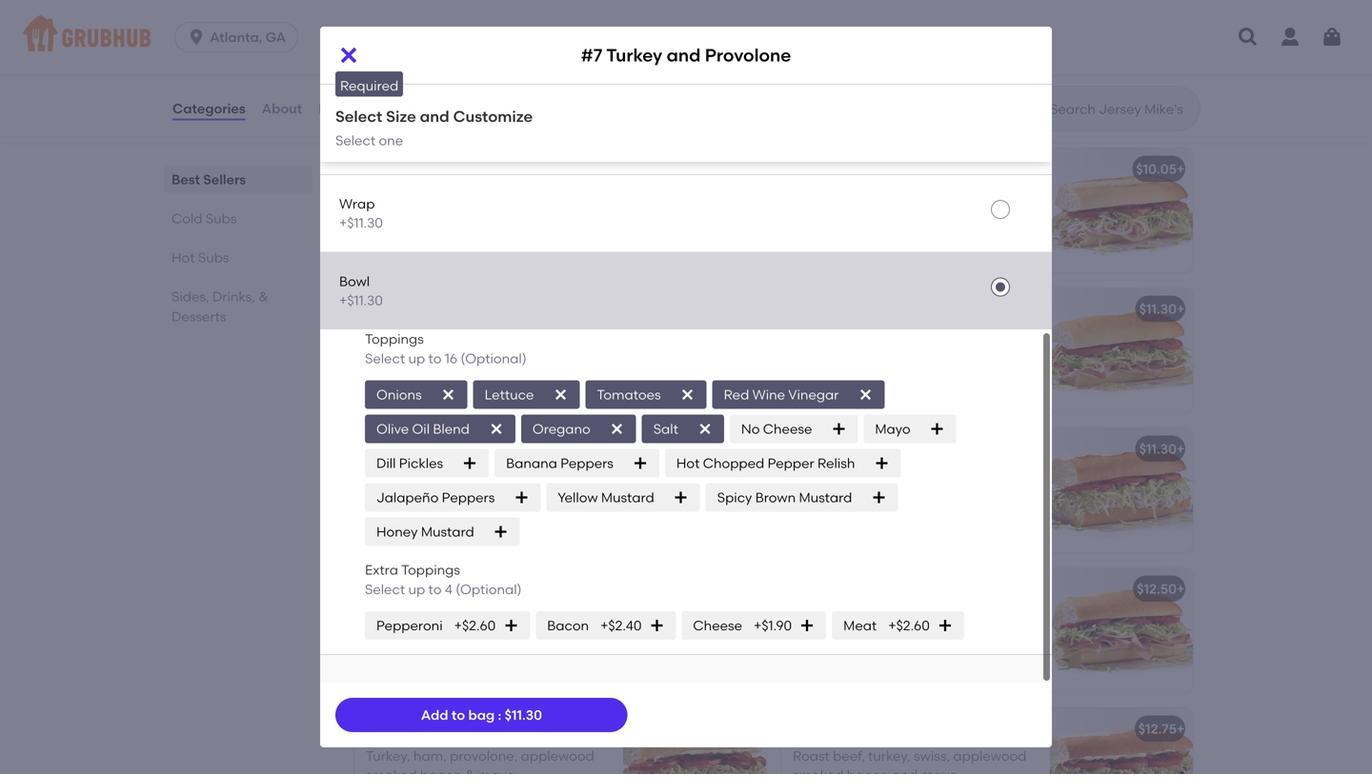 Task type: vqa. For each thing, say whether or not it's contained in the screenshot.
min related to Cactus Taqueria #4
no



Task type: locate. For each thing, give the bounding box(es) containing it.
turkey, ham, provolone, applewood smoked bacon & mayo
[[366, 749, 594, 775]]

1 vertical spatial (optional)
[[456, 582, 522, 598]]

(optional) up roasted
[[456, 582, 522, 598]]

roast beef, turkey, swiss, applewood smoked bacon and mayo
[[793, 749, 1027, 775]]

1 horizontal spatial mayo
[[921, 768, 958, 775]]

1 horizontal spatial roast
[[793, 749, 830, 765]]

1 horizontal spatial cold
[[351, 67, 399, 91]]

provolone, up vinegar
[[793, 328, 860, 344]]

mayo down :
[[478, 768, 515, 775]]

1 vertical spatial roast
[[793, 749, 830, 765]]

0 vertical spatial #7 turkey and provolone
[[581, 45, 791, 66]]

meat
[[844, 618, 877, 634]]

1 horizontal spatial mustard
[[601, 490, 654, 506]]

and inside provolone, ham, prosciuttini and cappacuolo
[[975, 328, 1001, 344]]

prosciuttini
[[900, 328, 972, 344]]

1 $10.05 + from the left
[[709, 161, 758, 177]]

2 vertical spatial +$11.30
[[339, 293, 383, 309]]

#3
[[793, 161, 810, 177]]

0 horizontal spatial &
[[258, 289, 269, 305]]

2 bacon from the left
[[847, 768, 889, 775]]

lettuce,
[[897, 93, 942, 107]]

#7 turkey and provolone up you.
[[581, 45, 791, 66]]

giant
[[339, 118, 376, 134]]

ham, inside provolone, ham, prosciuttini and cappacuolo
[[864, 328, 897, 344]]

to left 4
[[428, 582, 442, 598]]

#9 club supreme image
[[1050, 709, 1193, 775]]

smoked down beef,
[[793, 768, 844, 775]]

&
[[258, 289, 269, 305], [478, 328, 488, 344], [465, 768, 475, 775]]

roast left beef,
[[793, 749, 830, 765]]

1 vertical spatial cappacuolo
[[793, 348, 872, 364]]

1 horizontal spatial hot
[[676, 455, 700, 472]]

0 vertical spatial subs
[[404, 67, 452, 91]]

provolone,
[[366, 188, 433, 204], [793, 328, 860, 344], [793, 612, 860, 628]]

$11.30
[[1139, 301, 1177, 317], [713, 441, 750, 458], [1139, 441, 1177, 458], [505, 707, 542, 724]]

front
[[634, 93, 660, 107]]

turkey up in
[[606, 45, 662, 66]]

0 horizontal spatial oil
[[412, 421, 430, 437]]

provolone, inside provolone, ham, prosciuttini and cappacuolo
[[793, 328, 860, 344]]

add to bag : $11.30
[[421, 707, 542, 724]]

+$11.30 down the wrap
[[339, 215, 383, 231]]

0 vertical spatial toppings
[[365, 331, 424, 347]]

mayo down swiss,
[[921, 768, 958, 775]]

ham, up salami,
[[864, 612, 897, 628]]

0 horizontal spatial mayo
[[478, 768, 515, 775]]

provolone, inside provolone, ham, prosciuttini, cappacuolo, salami, and pepperoni
[[793, 612, 860, 628]]

required
[[340, 78, 399, 94]]

0 vertical spatial peppers
[[561, 455, 614, 472]]

#8
[[366, 722, 383, 738]]

0 horizontal spatial roast
[[386, 581, 424, 598]]

to left bag
[[452, 707, 465, 724]]

gladly
[[424, 110, 458, 124]]

provolone down blend
[[460, 441, 525, 458]]

0 vertical spatial provolone,
[[407, 328, 475, 344]]

#7 down olive
[[366, 441, 382, 458]]

about button
[[261, 74, 303, 143]]

1 vertical spatial provolone,
[[450, 749, 518, 765]]

1 up from the top
[[408, 350, 425, 367]]

1 horizontal spatial cappacuolo
[[793, 348, 872, 364]]

best sellers
[[172, 172, 246, 188]]

2 $10.05 from the left
[[1136, 161, 1177, 177]]

& for provolone,
[[478, 328, 488, 344]]

#3 ham and provolone image
[[1050, 148, 1193, 272]]

& down bag
[[465, 768, 475, 775]]

to
[[428, 350, 442, 367], [428, 582, 442, 598], [452, 707, 465, 724]]

+ for turkey, ham, provolone, applewood smoked bacon & mayo
[[1177, 722, 1185, 738]]

applewood inside turkey, ham, provolone, applewood smoked bacon & mayo
[[521, 749, 594, 765]]

0 horizontal spatial $10.05
[[709, 161, 750, 177]]

2 applewood from the left
[[953, 749, 1027, 765]]

bacon down sub at the bottom left
[[420, 768, 462, 775]]

subs up style
[[404, 67, 452, 91]]

peppers down provolone and turkey
[[442, 490, 495, 506]]

2 vertical spatial &
[[465, 768, 475, 775]]

1 vertical spatial to
[[428, 582, 442, 598]]

0 vertical spatial +$11.30
[[339, 59, 383, 76]]

to left "16"
[[428, 350, 442, 367]]

3 +$11.30 from the top
[[339, 293, 383, 309]]

2 smoked from the left
[[793, 768, 844, 775]]

jalapeño
[[376, 490, 439, 506]]

provolone up top
[[489, 581, 554, 598]]

0 vertical spatial ham,
[[864, 328, 897, 344]]

on
[[882, 468, 899, 485]]

the
[[392, 301, 416, 317]]

bowl +$11.30
[[339, 273, 383, 309]]

honey
[[376, 524, 418, 540]]

2 $10.05 + from the left
[[1136, 161, 1185, 177]]

1 horizontal spatial cheese
[[763, 421, 812, 437]]

2 horizontal spatial turkey
[[606, 45, 662, 66]]

& inside sides, drinks, & desserts
[[258, 289, 269, 305]]

0 horizontal spatial hot
[[172, 250, 195, 266]]

$10.05 down any
[[1136, 161, 1177, 177]]

& right drinks,
[[258, 289, 269, 305]]

0 vertical spatial (optional)
[[461, 350, 527, 367]]

subs down sellers
[[206, 211, 237, 227]]

turkey down olive
[[385, 441, 428, 458]]

toppings inside the toppings select up to 16 (optional)
[[365, 331, 424, 347]]

+$2.60 right meat
[[888, 618, 930, 634]]

(optional) down green at the top of page
[[461, 350, 527, 367]]

cold up northeast-
[[351, 67, 399, 91]]

1 horizontal spatial turkey
[[462, 468, 503, 485]]

svg image for banana peppers
[[633, 456, 648, 471]]

1 vertical spatial subs
[[206, 211, 237, 227]]

sellers
[[203, 172, 246, 188]]

cheese left +$1.90
[[693, 618, 742, 634]]

1 mayo from the left
[[478, 768, 515, 775]]

peppers.
[[366, 348, 423, 364]]

1 bacon from the left
[[420, 768, 462, 775]]

peppers for jalapeño peppers
[[442, 490, 495, 506]]

olive oil blend
[[376, 421, 470, 437]]

oven
[[435, 608, 466, 625]]

1 vertical spatial peppers
[[442, 490, 495, 506]]

cold
[[351, 67, 399, 91], [172, 211, 202, 227]]

svg image for olive oil blend
[[489, 422, 504, 437]]

onions,
[[852, 93, 894, 107]]

1 vertical spatial #7
[[366, 441, 382, 458]]

mustard right yellow at the bottom left of the page
[[601, 490, 654, 506]]

1 vertical spatial cheese
[[693, 618, 742, 634]]

cold subs
[[172, 211, 237, 227]]

main navigation navigation
[[0, 0, 1372, 74]]

1 vertical spatial oil
[[412, 421, 430, 437]]

1 vertical spatial +$11.30
[[339, 215, 383, 231]]

0 vertical spatial up
[[408, 350, 425, 367]]

subs inside the cold subs northeast-style cold sub sandwiches sliced fresh in front of you. prepared mike's way® with onions, lettuce, tomatoes, vinegar, oil and spices. any combination gladly accepted.
[[404, 67, 452, 91]]

oil right vinegar,
[[1054, 93, 1069, 107]]

up
[[408, 350, 425, 367], [408, 582, 425, 598]]

style
[[411, 93, 436, 107]]

hot down salt
[[676, 455, 700, 472]]

peppers up yellow at the bottom left of the page
[[561, 455, 614, 472]]

and inside roast beef, turkey, swiss, applewood smoked bacon and mayo
[[892, 768, 918, 775]]

provolone, for provolone, ham and cappacuolo
[[366, 188, 433, 204]]

sliced
[[557, 93, 589, 107]]

cold
[[439, 93, 463, 107]]

#2 jersey shore's favorite
[[366, 161, 537, 177]]

desserts
[[172, 309, 226, 325]]

bacon
[[547, 618, 589, 634]]

roast inside roast beef, turkey, swiss, applewood smoked bacon and mayo
[[793, 749, 830, 765]]

1 $10.05 from the left
[[709, 161, 750, 177]]

add
[[421, 707, 448, 724]]

toppings up beef
[[401, 562, 460, 579]]

smoked inside turkey, ham, provolone, applewood smoked bacon & mayo
[[366, 768, 417, 775]]

no
[[741, 421, 760, 437]]

1 horizontal spatial bacon
[[847, 768, 889, 775]]

oil right olive
[[412, 421, 430, 437]]

$10.05 + down any
[[1136, 161, 1185, 177]]

+$11.30 down bowl
[[339, 293, 383, 309]]

(optional) inside 'extra toppings select up to 4 (optional)'
[[456, 582, 522, 598]]

ham, inside provolone, ham, prosciuttini, cappacuolo, salami, and pepperoni
[[864, 612, 897, 628]]

+$11.30 down regular
[[339, 59, 383, 76]]

svg image for salt
[[697, 422, 713, 437]]

#7 turkey and provolone down blend
[[366, 441, 525, 458]]

hot for hot chopped pepper relish
[[676, 455, 700, 472]]

$11.30 +
[[1139, 301, 1185, 317], [713, 441, 758, 458], [1139, 441, 1185, 458]]

cheese
[[763, 421, 812, 437], [693, 618, 742, 634]]

0 horizontal spatial $10.05 +
[[709, 161, 758, 177]]

2 vertical spatial turkey
[[462, 468, 503, 485]]

2 +$11.30 from the top
[[339, 215, 383, 231]]

shore's
[[432, 161, 480, 177]]

provolone, down jersey
[[366, 188, 433, 204]]

select
[[335, 107, 382, 126], [335, 133, 376, 149], [365, 350, 405, 367], [365, 582, 405, 598]]

oil
[[1054, 93, 1069, 107], [412, 421, 430, 437]]

$12.75
[[1139, 722, 1177, 738]]

mustard down "freshly"
[[799, 490, 852, 506]]

smoked down the turkey,
[[366, 768, 417, 775]]

0 vertical spatial to
[[428, 350, 442, 367]]

ham, down sub at the bottom left
[[414, 749, 447, 765]]

roast
[[386, 581, 424, 598], [793, 749, 830, 765]]

#8 club sub
[[366, 722, 446, 738]]

1 horizontal spatial $10.05
[[1136, 161, 1177, 177]]

+ for swiss, provolone, & green bell peppers.
[[1177, 301, 1185, 317]]

1 horizontal spatial $10.05 +
[[1136, 161, 1185, 177]]

bag
[[468, 707, 495, 724]]

+ for all natural oven roasted top rounds!
[[1177, 581, 1185, 598]]

wrap +$11.30
[[339, 196, 383, 231]]

peppers for banana peppers
[[561, 455, 614, 472]]

ham,
[[864, 328, 897, 344], [864, 612, 897, 628], [414, 749, 447, 765]]

$10.05 down prepared
[[709, 161, 750, 177]]

cold down best
[[172, 211, 202, 227]]

$12.50 +
[[1137, 581, 1185, 598]]

0 horizontal spatial bacon
[[420, 768, 462, 775]]

+$1.90
[[754, 618, 792, 634]]

and
[[667, 45, 701, 66], [1071, 93, 1093, 107], [420, 107, 450, 126], [848, 161, 874, 177], [470, 188, 495, 204], [975, 328, 1001, 344], [431, 441, 457, 458], [433, 468, 459, 485], [460, 581, 486, 598], [928, 632, 954, 648], [892, 768, 918, 775]]

provolone, down "add to bag : $11.30"
[[450, 749, 518, 765]]

1 vertical spatial cold
[[172, 211, 202, 227]]

cappacuolo up vinegar
[[793, 348, 872, 364]]

provolone, for provolone, ham, prosciuttini, cappacuolo, salami, and pepperoni
[[793, 612, 860, 628]]

$11.30 + for swiss, provolone, & green bell peppers.
[[1139, 301, 1185, 317]]

1 horizontal spatial smoked
[[793, 768, 844, 775]]

0 vertical spatial oil
[[1054, 93, 1069, 107]]

2 up from the top
[[408, 582, 425, 598]]

1 +$11.30 from the top
[[339, 59, 383, 76]]

2 vertical spatial provolone,
[[793, 612, 860, 628]]

1 horizontal spatial &
[[465, 768, 475, 775]]

1 vertical spatial toppings
[[401, 562, 460, 579]]

of
[[663, 93, 674, 107]]

rounds!
[[548, 608, 596, 625]]

0 horizontal spatial mustard
[[421, 524, 474, 540]]

mustard
[[601, 490, 654, 506], [799, 490, 852, 506], [421, 524, 474, 540]]

#14 the veggie image
[[623, 288, 766, 412]]

cold inside the cold subs northeast-style cold sub sandwiches sliced fresh in front of you. prepared mike's way® with onions, lettuce, tomatoes, vinegar, oil and spices. any combination gladly accepted.
[[351, 67, 399, 91]]

#7 turkey and provolone image
[[623, 429, 766, 552]]

toppings up peppers. on the left top of page
[[365, 331, 424, 347]]

#7 up fresh at top left
[[581, 45, 603, 66]]

2 mayo from the left
[[921, 768, 958, 775]]

select size and customize select one
[[335, 107, 533, 149]]

cold for cold subs
[[172, 211, 202, 227]]

hot up sides,
[[172, 250, 195, 266]]

smoked inside roast beef, turkey, swiss, applewood smoked bacon and mayo
[[793, 768, 844, 775]]

extra toppings select up to 4 (optional)
[[365, 562, 522, 598]]

applewood inside roast beef, turkey, swiss, applewood smoked bacon and mayo
[[953, 749, 1027, 765]]

$10.05 + left #3
[[709, 161, 758, 177]]

categories
[[172, 100, 246, 117]]

applewood down "add to bag : $11.30"
[[521, 749, 594, 765]]

oil inside the cold subs northeast-style cold sub sandwiches sliced fresh in front of you. prepared mike's way® with onions, lettuce, tomatoes, vinegar, oil and spices. any combination gladly accepted.
[[1054, 93, 1069, 107]]

1 vertical spatial provolone,
[[793, 328, 860, 344]]

+$11.30 inside the 'regular +$11.30'
[[339, 59, 383, 76]]

0 vertical spatial cappacuolo
[[498, 188, 577, 204]]

0 horizontal spatial smoked
[[366, 768, 417, 775]]

0 vertical spatial hot
[[172, 250, 195, 266]]

turkey,
[[366, 749, 410, 765]]

#13 the original italian image
[[1050, 569, 1193, 692]]

sides,
[[172, 289, 209, 305]]

0 horizontal spatial cold
[[172, 211, 202, 227]]

+ for provolone, ham and cappacuolo
[[1177, 161, 1185, 177]]

svg image for honey mustard
[[493, 525, 509, 540]]

0 vertical spatial &
[[258, 289, 269, 305]]

1 horizontal spatial +$2.60
[[888, 618, 930, 634]]

2 vertical spatial ham,
[[414, 749, 447, 765]]

+$2.60 for pepperoni
[[454, 618, 496, 634]]

1 smoked from the left
[[366, 768, 417, 775]]

mustard down jalapeño peppers
[[421, 524, 474, 540]]

mustard for honey mustard
[[421, 524, 474, 540]]

brown
[[755, 490, 796, 506]]

swiss, provolone, & green bell peppers.
[[366, 328, 555, 364]]

1 vertical spatial &
[[478, 328, 488, 344]]

ham, left prosciuttini in the right of the page
[[864, 328, 897, 344]]

1 vertical spatial ham,
[[864, 612, 897, 628]]

cappacuolo down favorite
[[498, 188, 577, 204]]

2 +$2.60 from the left
[[888, 618, 930, 634]]

0 horizontal spatial peppers
[[442, 490, 495, 506]]

1 horizontal spatial peppers
[[561, 455, 614, 472]]

mustard for yellow mustard
[[601, 490, 654, 506]]

2 vertical spatial subs
[[198, 250, 229, 266]]

0 vertical spatial roast
[[386, 581, 424, 598]]

0 vertical spatial provolone,
[[366, 188, 433, 204]]

1 horizontal spatial #7
[[581, 45, 603, 66]]

0 vertical spatial turkey
[[606, 45, 662, 66]]

provolone
[[705, 45, 791, 66], [877, 161, 942, 177], [460, 441, 525, 458], [366, 468, 430, 485], [489, 581, 554, 598]]

provolone, up cappacuolo,
[[793, 612, 860, 628]]

0 vertical spatial #7
[[581, 45, 603, 66]]

and inside provolone, ham, prosciuttini, cappacuolo, salami, and pepperoni
[[928, 632, 954, 648]]

1 vertical spatial turkey
[[385, 441, 428, 458]]

svg image for yellow mustard
[[674, 490, 689, 506]]

cappacuolo inside provolone, ham, prosciuttini and cappacuolo
[[793, 348, 872, 364]]

+$11.30 for regular
[[339, 59, 383, 76]]

subs down 'cold subs'
[[198, 250, 229, 266]]

spicy
[[717, 490, 752, 506]]

turkey left banana
[[462, 468, 503, 485]]

atlanta, ga button
[[174, 22, 306, 52]]

0 horizontal spatial +$2.60
[[454, 618, 496, 634]]

#10 tuna fish
[[793, 441, 880, 458]]

toppings inside 'extra toppings select up to 4 (optional)'
[[401, 562, 460, 579]]

0 vertical spatial cold
[[351, 67, 399, 91]]

+$2.60 down #6  roast beef and provolone
[[454, 618, 496, 634]]

relish
[[818, 455, 855, 472]]

0 horizontal spatial #7
[[366, 441, 382, 458]]

salami,
[[878, 632, 925, 648]]

1 vertical spatial up
[[408, 582, 425, 598]]

2 horizontal spatial &
[[478, 328, 488, 344]]

up left "16"
[[408, 350, 425, 367]]

& left green at the top of page
[[478, 328, 488, 344]]

1 applewood from the left
[[521, 749, 594, 765]]

1 +$2.60 from the left
[[454, 618, 496, 634]]

bacon down beef,
[[847, 768, 889, 775]]

roast up natural
[[386, 581, 424, 598]]

svg image
[[1321, 26, 1344, 49], [187, 28, 206, 47], [441, 387, 456, 403], [610, 422, 625, 437], [462, 456, 478, 471], [874, 456, 889, 471], [871, 490, 887, 506], [800, 619, 815, 634], [938, 619, 953, 634]]

applewood right swiss,
[[953, 749, 1027, 765]]

oregano
[[533, 421, 591, 437]]

cheese up '#10'
[[763, 421, 812, 437]]

svg image
[[1237, 26, 1260, 49], [337, 44, 360, 67], [553, 387, 568, 403], [680, 387, 695, 403], [858, 387, 873, 403], [489, 422, 504, 437], [697, 422, 713, 437], [831, 422, 847, 437], [930, 422, 945, 437], [633, 456, 648, 471], [514, 490, 529, 506], [674, 490, 689, 506], [493, 525, 509, 540], [503, 619, 519, 634], [649, 619, 665, 634]]

bacon
[[420, 768, 462, 775], [847, 768, 889, 775]]

chopped
[[703, 455, 765, 472]]

up left beef
[[408, 582, 425, 598]]

$10.05 + for provolone
[[1136, 161, 1185, 177]]

hot subs
[[172, 250, 229, 266]]

1 horizontal spatial applewood
[[953, 749, 1027, 765]]

1 vertical spatial hot
[[676, 455, 700, 472]]

way®
[[793, 93, 824, 107]]

0 horizontal spatial turkey
[[385, 441, 428, 458]]

turkey,
[[868, 749, 911, 765]]

wrap
[[339, 196, 375, 212]]

provolone, up "16"
[[407, 328, 475, 344]]

fish
[[854, 441, 880, 458]]

beef
[[427, 581, 457, 598]]

& inside swiss, provolone, & green bell peppers.
[[478, 328, 488, 344]]

1 horizontal spatial oil
[[1054, 93, 1069, 107]]

ham, inside turkey, ham, provolone, applewood smoked bacon & mayo
[[414, 749, 447, 765]]

#2 jersey shore's favorite image
[[623, 148, 766, 272]]

svg image inside main navigation navigation
[[1237, 26, 1260, 49]]

2 horizontal spatial mustard
[[799, 490, 852, 506]]

+$11.30 for bowl
[[339, 293, 383, 309]]

to inside the toppings select up to 16 (optional)
[[428, 350, 442, 367]]

1 vertical spatial #7 turkey and provolone
[[366, 441, 525, 458]]

0 horizontal spatial applewood
[[521, 749, 594, 765]]



Task type: describe. For each thing, give the bounding box(es) containing it.
hot for hot subs
[[172, 250, 195, 266]]

categories button
[[172, 74, 246, 143]]

subs for cold subs northeast-style cold sub sandwiches sliced fresh in front of you. prepared mike's way® with onions, lettuce, tomatoes, vinegar, oil and spices. any combination gladly accepted.
[[404, 67, 452, 91]]

you.
[[677, 93, 699, 107]]

atlanta,
[[210, 29, 262, 45]]

spices.
[[1096, 93, 1135, 107]]

salt
[[653, 421, 678, 437]]

svg image for mayo
[[930, 422, 945, 437]]

ham
[[813, 161, 845, 177]]

provolone down lettuce,
[[877, 161, 942, 177]]

up inside 'extra toppings select up to 4 (optional)'
[[408, 582, 425, 598]]

provolone, inside swiss, provolone, & green bell peppers.
[[407, 328, 475, 344]]

yellow mustard
[[558, 490, 654, 506]]

drinks,
[[212, 289, 255, 305]]

$11.30 + for provolone and turkey
[[1139, 441, 1185, 458]]

jalapeño peppers
[[376, 490, 495, 506]]

tomatoes
[[597, 387, 661, 403]]

svg image for tomatoes
[[680, 387, 695, 403]]

$10.05 for #3 ham and provolone
[[1136, 161, 1177, 177]]

#5 the super sub image
[[1050, 288, 1193, 412]]

no cheese
[[741, 421, 812, 437]]

subs for hot subs
[[198, 250, 229, 266]]

ham, for smoked
[[414, 749, 447, 765]]

bacon inside roast beef, turkey, swiss, applewood smoked bacon and mayo
[[847, 768, 889, 775]]

regular +$11.30
[[339, 40, 390, 76]]

red wine vinegar
[[724, 387, 839, 403]]

northeast-
[[351, 93, 411, 107]]

up inside the toppings select up to 16 (optional)
[[408, 350, 425, 367]]

and inside the 'select size and customize select one'
[[420, 107, 450, 126]]

select inside 'extra toppings select up to 4 (optional)'
[[365, 582, 405, 598]]

provolone up the cold subs northeast-style cold sub sandwiches sliced fresh in front of you. prepared mike's way® with onions, lettuce, tomatoes, vinegar, oil and spices. any combination gladly accepted.
[[705, 45, 791, 66]]

mike's
[[757, 93, 790, 107]]

ham, for cappacuolo
[[864, 328, 897, 344]]

$10.05 for #2 jersey shore's favorite
[[709, 161, 750, 177]]

1 horizontal spatial #7 turkey and provolone
[[581, 45, 791, 66]]

reviews button
[[317, 74, 372, 143]]

$10.05 + for favorite
[[709, 161, 758, 177]]

+$2.60 for meat
[[888, 618, 930, 634]]

spicy brown mustard
[[717, 490, 852, 506]]

$11.30 for #7 turkey and provolone image
[[713, 441, 750, 458]]

pepperoni
[[957, 632, 1024, 648]]

svg image for no cheese
[[831, 422, 847, 437]]

vinegar,
[[1005, 93, 1051, 107]]

roasted
[[469, 608, 519, 625]]

subs for cold subs
[[206, 211, 237, 227]]

in
[[621, 93, 631, 107]]

premises
[[902, 468, 960, 485]]

giant +$20.30
[[339, 118, 389, 153]]

svg image inside atlanta, ga button
[[187, 28, 206, 47]]

sandwiches
[[488, 93, 554, 107]]

:
[[498, 707, 502, 724]]

customize
[[453, 107, 533, 126]]

svg image for lettuce
[[553, 387, 568, 403]]

0 vertical spatial cheese
[[763, 421, 812, 437]]

2 vertical spatial to
[[452, 707, 465, 724]]

svg image for red wine vinegar
[[858, 387, 873, 403]]

yellow
[[558, 490, 598, 506]]

bell
[[532, 328, 555, 344]]

0 horizontal spatial cappacuolo
[[498, 188, 577, 204]]

bacon inside turkey, ham, provolone, applewood smoked bacon & mayo
[[420, 768, 462, 775]]

club
[[387, 722, 418, 738]]

#3 ham and provolone
[[793, 161, 942, 177]]

fresh
[[591, 93, 619, 107]]

about
[[262, 100, 302, 117]]

olive
[[376, 421, 409, 437]]

freshly made on premises
[[793, 468, 960, 485]]

cold subs northeast-style cold sub sandwiches sliced fresh in front of you. prepared mike's way® with onions, lettuce, tomatoes, vinegar, oil and spices. any combination gladly accepted.
[[351, 67, 1159, 124]]

ham, for salami,
[[864, 612, 897, 628]]

best
[[172, 172, 200, 188]]

#6  roast beef and provolone image
[[623, 569, 766, 692]]

mayo inside roast beef, turkey, swiss, applewood smoked bacon and mayo
[[921, 768, 958, 775]]

+ for provolone and turkey
[[1177, 441, 1185, 458]]

#14
[[366, 301, 389, 317]]

wine
[[753, 387, 785, 403]]

0 horizontal spatial #7 turkey and provolone
[[366, 441, 525, 458]]

0 horizontal spatial cheese
[[693, 618, 742, 634]]

banana peppers
[[506, 455, 614, 472]]

& inside turkey, ham, provolone, applewood smoked bacon & mayo
[[465, 768, 475, 775]]

size
[[386, 107, 416, 126]]

select inside the toppings select up to 16 (optional)
[[365, 350, 405, 367]]

regular
[[339, 40, 390, 56]]

lettuce
[[485, 387, 534, 403]]

dill
[[376, 455, 396, 472]]

& for drinks,
[[258, 289, 269, 305]]

provolone, ham, prosciuttini, cappacuolo, salami, and pepperoni
[[793, 612, 1024, 648]]

toppings select up to 16 (optional)
[[365, 331, 527, 367]]

provolone, inside turkey, ham, provolone, applewood smoked bacon & mayo
[[450, 749, 518, 765]]

pepper
[[768, 455, 814, 472]]

combination
[[351, 110, 422, 124]]

ham
[[437, 188, 466, 204]]

accepted.
[[461, 110, 518, 124]]

(optional) inside the toppings select up to 16 (optional)
[[461, 350, 527, 367]]

ga
[[266, 29, 286, 45]]

prosciuttini,
[[900, 612, 976, 628]]

cold for cold subs northeast-style cold sub sandwiches sliced fresh in front of you. prepared mike's way® with onions, lettuce, tomatoes, vinegar, oil and spices. any combination gladly accepted.
[[351, 67, 399, 91]]

provolone, for provolone, ham, prosciuttini and cappacuolo
[[793, 328, 860, 344]]

sides, drinks, & desserts
[[172, 289, 269, 325]]

beef,
[[833, 749, 865, 765]]

provolone up jalapeño
[[366, 468, 430, 485]]

+$20.30
[[339, 137, 389, 153]]

16
[[445, 350, 457, 367]]

reviews
[[318, 100, 371, 117]]

pickles
[[399, 455, 443, 472]]

made
[[841, 468, 879, 485]]

#10 tuna fish image
[[1050, 429, 1193, 552]]

svg image for jalapeño peppers
[[514, 490, 529, 506]]

onions
[[376, 387, 422, 403]]

#8 club sub image
[[623, 709, 766, 775]]

extra
[[365, 562, 398, 579]]

#14 the veggie
[[366, 301, 465, 317]]

$11.30 for #5 the super sub image
[[1139, 301, 1177, 317]]

bowl
[[339, 273, 370, 290]]

any
[[1138, 93, 1159, 107]]

+$11.30 for wrap
[[339, 215, 383, 231]]

mayo inside turkey, ham, provolone, applewood smoked bacon & mayo
[[478, 768, 515, 775]]

tuna
[[819, 441, 851, 458]]

$11.30 for #10 tuna fish image
[[1139, 441, 1177, 458]]

Search Jersey Mike's search field
[[1048, 100, 1194, 118]]

#6
[[366, 581, 383, 598]]

sub
[[466, 93, 486, 107]]

swiss,
[[914, 749, 950, 765]]

blend
[[433, 421, 470, 437]]

provolone, ham, prosciuttini and cappacuolo
[[793, 328, 1001, 364]]

and inside the cold subs northeast-style cold sub sandwiches sliced fresh in front of you. prepared mike's way® with onions, lettuce, tomatoes, vinegar, oil and spices. any combination gladly accepted.
[[1071, 93, 1093, 107]]

#2
[[366, 161, 383, 177]]

all natural oven roasted top rounds!
[[366, 608, 596, 625]]

vinegar
[[788, 387, 839, 403]]

to inside 'extra toppings select up to 4 (optional)'
[[428, 582, 442, 598]]



